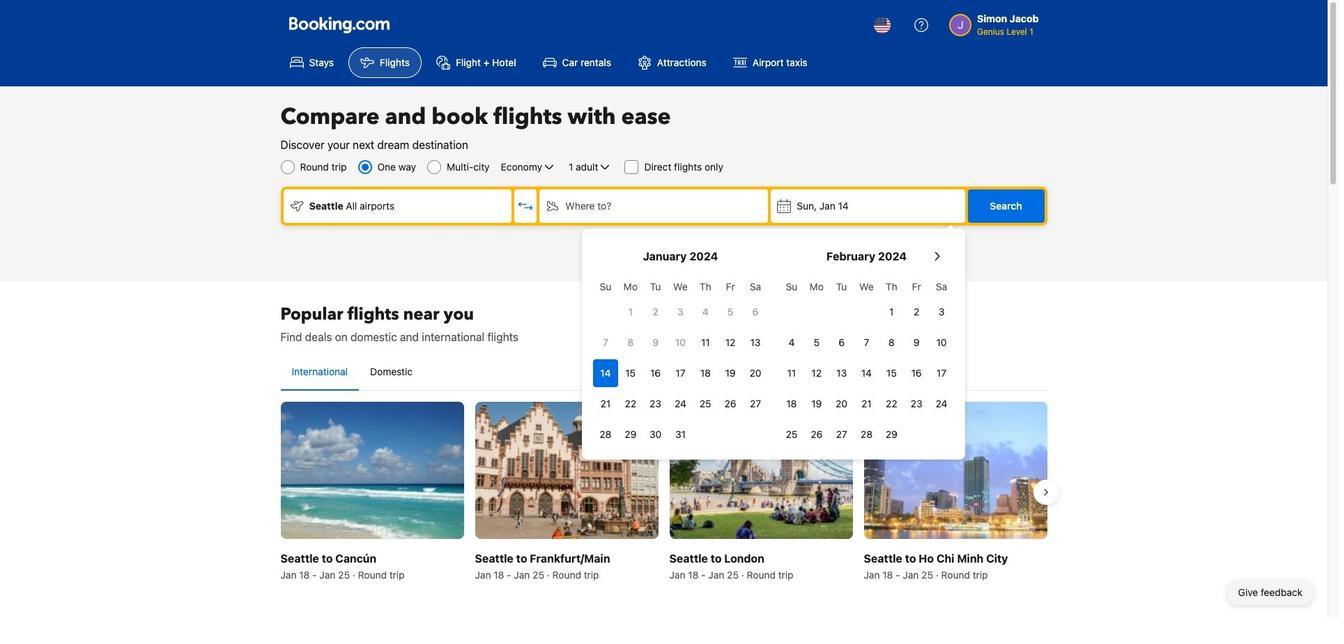 Task type: describe. For each thing, give the bounding box(es) containing it.
13 February 2024 checkbox
[[830, 360, 855, 388]]

6 February 2024 checkbox
[[830, 329, 855, 357]]

17 January 2024 checkbox
[[668, 360, 693, 388]]

21 January 2024 checkbox
[[593, 391, 618, 418]]

1 grid from the left
[[593, 273, 768, 449]]

15 February 2024 checkbox
[[880, 360, 905, 388]]

seattle to london image
[[670, 402, 853, 540]]

6 January 2024 checkbox
[[743, 298, 768, 326]]

2 grid from the left
[[780, 273, 955, 449]]

23 February 2024 checkbox
[[905, 391, 930, 418]]

1 January 2024 checkbox
[[618, 298, 643, 326]]

seattle to cancún image
[[281, 402, 464, 540]]

29 February 2024 checkbox
[[880, 421, 905, 449]]

11 January 2024 checkbox
[[693, 329, 718, 357]]

26 February 2024 checkbox
[[805, 421, 830, 449]]

22 January 2024 checkbox
[[618, 391, 643, 418]]

25 February 2024 checkbox
[[780, 421, 805, 449]]

seattle to frankfurt/main image
[[475, 402, 659, 540]]

21 February 2024 checkbox
[[855, 391, 880, 418]]

17 February 2024 checkbox
[[930, 360, 955, 388]]

28 January 2024 checkbox
[[593, 421, 618, 449]]

18 January 2024 checkbox
[[693, 360, 718, 388]]

23 January 2024 checkbox
[[643, 391, 668, 418]]

25 January 2024 checkbox
[[693, 391, 718, 418]]

3 January 2024 checkbox
[[668, 298, 693, 326]]

27 February 2024 checkbox
[[830, 421, 855, 449]]

24 February 2024 checkbox
[[930, 391, 955, 418]]

19 January 2024 checkbox
[[718, 360, 743, 388]]

8 January 2024 checkbox
[[618, 329, 643, 357]]

5 January 2024 checkbox
[[718, 298, 743, 326]]

3 February 2024 checkbox
[[930, 298, 955, 326]]

seattle to ho chi minh city image
[[864, 402, 1048, 540]]

9 January 2024 checkbox
[[643, 329, 668, 357]]

9 February 2024 checkbox
[[905, 329, 930, 357]]

10 February 2024 checkbox
[[930, 329, 955, 357]]



Task type: vqa. For each thing, say whether or not it's contained in the screenshot.
'7 January 2024' checkbox
yes



Task type: locate. For each thing, give the bounding box(es) containing it.
flights homepage image
[[289, 17, 389, 33]]

14 February 2024 checkbox
[[855, 360, 880, 388]]

22 February 2024 checkbox
[[880, 391, 905, 418]]

15 January 2024 checkbox
[[618, 360, 643, 388]]

your account menu simon jacob genius level 1 element
[[950, 6, 1045, 38]]

5 February 2024 checkbox
[[805, 329, 830, 357]]

12 January 2024 checkbox
[[718, 329, 743, 357]]

18 February 2024 checkbox
[[780, 391, 805, 418]]

2 February 2024 checkbox
[[905, 298, 930, 326]]

2 January 2024 checkbox
[[643, 298, 668, 326]]

grid
[[593, 273, 768, 449], [780, 273, 955, 449]]

28 February 2024 checkbox
[[855, 421, 880, 449]]

31 January 2024 checkbox
[[668, 421, 693, 449]]

24 January 2024 checkbox
[[668, 391, 693, 418]]

16 February 2024 checkbox
[[905, 360, 930, 388]]

30 January 2024 checkbox
[[643, 421, 668, 449]]

11 February 2024 checkbox
[[780, 360, 805, 388]]

10 January 2024 checkbox
[[668, 329, 693, 357]]

tab list
[[281, 354, 1048, 392]]

7 February 2024 checkbox
[[855, 329, 880, 357]]

1 February 2024 checkbox
[[880, 298, 905, 326]]

12 February 2024 checkbox
[[805, 360, 830, 388]]

4 February 2024 checkbox
[[780, 329, 805, 357]]

29 January 2024 checkbox
[[618, 421, 643, 449]]

13 January 2024 checkbox
[[743, 329, 768, 357]]

region
[[270, 397, 1059, 589]]

14 January 2024 checkbox
[[593, 360, 618, 388]]

19 February 2024 checkbox
[[805, 391, 830, 418]]

8 February 2024 checkbox
[[880, 329, 905, 357]]

27 January 2024 checkbox
[[743, 391, 768, 418]]

1 horizontal spatial grid
[[780, 273, 955, 449]]

cell
[[593, 357, 618, 388]]

20 February 2024 checkbox
[[830, 391, 855, 418]]

20 January 2024 checkbox
[[743, 360, 768, 388]]

4 January 2024 checkbox
[[693, 298, 718, 326]]

26 January 2024 checkbox
[[718, 391, 743, 418]]

0 horizontal spatial grid
[[593, 273, 768, 449]]

7 January 2024 checkbox
[[593, 329, 618, 357]]

16 January 2024 checkbox
[[643, 360, 668, 388]]



